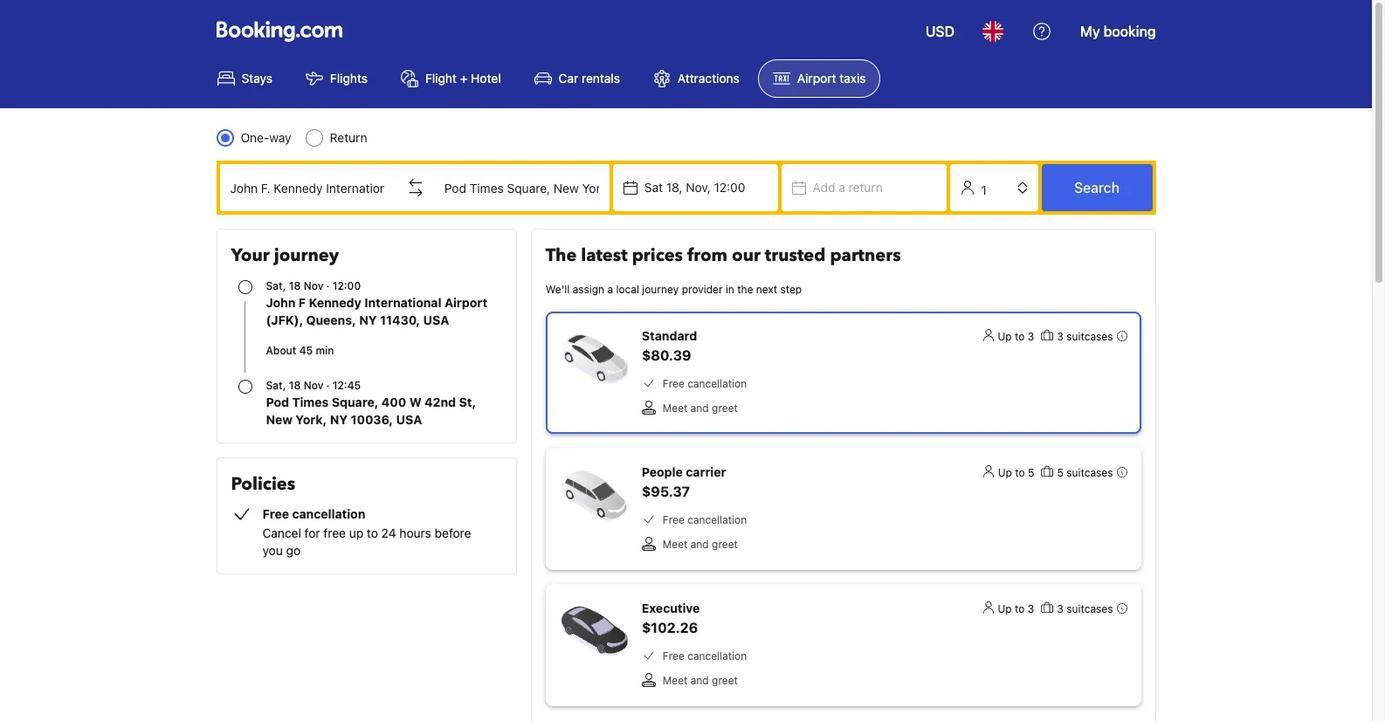Task type: describe. For each thing, give the bounding box(es) containing it.
the
[[546, 244, 577, 267]]

meet for $102.26
[[663, 675, 688, 688]]

times
[[292, 395, 329, 410]]

45
[[299, 344, 313, 357]]

and for $102.26
[[691, 675, 709, 688]]

ny inside sat, 18 nov · 12:00 john f kennedy international airport (jfk), queens, ny 11430, usa
[[359, 313, 377, 328]]

sat, 18 nov · 12:00 john f kennedy international airport (jfk), queens, ny 11430, usa
[[266, 280, 488, 328]]

airport inside "link"
[[798, 71, 837, 86]]

up to 5
[[999, 467, 1035, 480]]

flight + hotel link
[[386, 59, 516, 98]]

about 45 min
[[266, 344, 334, 357]]

one-
[[241, 130, 269, 145]]

taxis
[[840, 71, 866, 86]]

free cancellation for $95.37
[[663, 514, 747, 527]]

up to 3 for $102.26
[[998, 603, 1035, 616]]

people
[[642, 465, 683, 480]]

the
[[738, 283, 754, 296]]

0 vertical spatial journey
[[274, 244, 339, 267]]

18 for f
[[289, 280, 301, 293]]

and for $80.39
[[691, 402, 709, 415]]

search button
[[1042, 164, 1153, 211]]

sat, for pod
[[266, 379, 286, 392]]

$102.26
[[642, 620, 698, 636]]

(jfk),
[[266, 313, 303, 328]]

24
[[382, 526, 396, 541]]

nov,
[[686, 180, 711, 195]]

flight + hotel
[[426, 71, 501, 86]]

cancel
[[263, 526, 301, 541]]

free for $95.37
[[663, 514, 685, 527]]

latest
[[581, 244, 628, 267]]

suitcases for $102.26
[[1067, 603, 1114, 616]]

meet and greet for $102.26
[[663, 675, 738, 688]]

12:00 inside "sat 18, nov, 12:00" button
[[714, 180, 746, 195]]

a inside add a return button
[[839, 180, 846, 195]]

standard $80.39
[[642, 329, 698, 364]]

2 5 from the left
[[1058, 467, 1064, 480]]

new
[[266, 412, 293, 427]]

meet and greet for $80.39
[[663, 402, 738, 415]]

one-way
[[241, 130, 291, 145]]

airport inside sat, 18 nov · 12:00 john f kennedy international airport (jfk), queens, ny 11430, usa
[[445, 295, 488, 310]]

airport taxis
[[798, 71, 866, 86]]

st,
[[459, 395, 476, 410]]

Drop-off location text field
[[434, 167, 610, 209]]

cancellation inside free cancellation cancel for free up to 24 hours before you go
[[292, 507, 366, 522]]

1 vertical spatial journey
[[643, 283, 679, 296]]

nov for times
[[304, 379, 324, 392]]

hours
[[400, 526, 432, 541]]

up to 3 for $80.39
[[998, 330, 1035, 343]]

standard
[[642, 329, 698, 343]]

return
[[849, 180, 883, 195]]

Pick-up location field
[[220, 167, 395, 209]]

$95.37
[[642, 484, 690, 500]]

5 suitcases
[[1058, 467, 1114, 480]]

stays
[[242, 71, 273, 86]]

to for $80.39
[[1015, 330, 1025, 343]]

attractions
[[678, 71, 740, 86]]

attractions link
[[639, 59, 755, 98]]

for
[[305, 526, 320, 541]]

3 suitcases for $102.26
[[1058, 603, 1114, 616]]

add a return button
[[782, 164, 947, 211]]

assign
[[573, 283, 605, 296]]

+
[[460, 71, 468, 86]]

greet for $80.39
[[712, 402, 738, 415]]

kennedy
[[309, 295, 362, 310]]

booking
[[1104, 24, 1157, 39]]

f
[[299, 295, 306, 310]]

meet for $95.37
[[663, 538, 688, 551]]

circle empty image for pod times square, 400 w 42nd st, new york, ny 10036, usa
[[238, 380, 252, 394]]

w
[[410, 395, 422, 410]]

Drop-off location field
[[434, 167, 610, 209]]

search
[[1075, 180, 1120, 196]]

you
[[263, 544, 283, 558]]

next
[[757, 283, 778, 296]]

return
[[330, 130, 367, 145]]

sat, for john
[[266, 280, 286, 293]]

up for $80.39
[[998, 330, 1013, 343]]

· for square,
[[326, 379, 330, 392]]

we'll assign a local journey provider in the next step
[[546, 283, 802, 296]]

11430,
[[380, 313, 420, 328]]

rentals
[[582, 71, 620, 86]]

12:00 timer
[[333, 280, 361, 293]]

to inside free cancellation cancel for free up to 24 hours before you go
[[367, 526, 378, 541]]

meet and greet for $95.37
[[663, 538, 738, 551]]

add a return
[[813, 180, 883, 195]]

local
[[616, 283, 640, 296]]

your
[[231, 244, 270, 267]]

min
[[316, 344, 334, 357]]

flight
[[426, 71, 457, 86]]

$80.39
[[642, 348, 692, 364]]

greet for $95.37
[[712, 538, 738, 551]]

to for $102.26
[[1015, 603, 1025, 616]]

meet for $80.39
[[663, 402, 688, 415]]

trusted
[[765, 244, 826, 267]]

flights link
[[291, 59, 383, 98]]

partners
[[831, 244, 902, 267]]

before
[[435, 526, 471, 541]]

step
[[781, 283, 802, 296]]

ny inside sat, 18 nov · 12:45 pod times square, 400 w 42nd st, new york, ny 10036, usa
[[330, 412, 348, 427]]

suitcases for $80.39
[[1067, 330, 1114, 343]]

john
[[266, 295, 296, 310]]



Task type: vqa. For each thing, say whether or not it's contained in the screenshot.
GENIUS LOYALTY PROGRAMME link in the bottom of the page
no



Task type: locate. For each thing, give the bounding box(es) containing it.
my booking
[[1081, 24, 1157, 39]]

car rentals
[[559, 71, 620, 86]]

1 suitcases from the top
[[1067, 330, 1114, 343]]

cancellation for $102.26
[[688, 650, 747, 663]]

cancellation for $80.39
[[688, 378, 747, 391]]

journey
[[274, 244, 339, 267], [643, 283, 679, 296]]

about
[[266, 344, 297, 357]]

free cancellation
[[663, 378, 747, 391], [663, 514, 747, 527], [663, 650, 747, 663]]

0 horizontal spatial usa
[[396, 412, 422, 427]]

18 inside sat, 18 nov · 12:45 pod times square, 400 w 42nd st, new york, ny 10036, usa
[[289, 379, 301, 392]]

circle empty image
[[238, 281, 252, 294], [238, 380, 252, 394]]

2 vertical spatial suitcases
[[1067, 603, 1114, 616]]

free cancellation down $102.26
[[663, 650, 747, 663]]

1 vertical spatial and
[[691, 538, 709, 551]]

up to 3
[[998, 330, 1035, 343], [998, 603, 1035, 616]]

and down people carrier $95.37
[[691, 538, 709, 551]]

from
[[688, 244, 728, 267]]

sat, up john
[[266, 280, 286, 293]]

airport right international
[[445, 295, 488, 310]]

suitcases for carrier
[[1067, 467, 1114, 480]]

usd
[[926, 24, 955, 39]]

0 vertical spatial 12:00
[[714, 180, 746, 195]]

up
[[349, 526, 364, 541]]

meet and greet down $80.39
[[663, 402, 738, 415]]

2 vertical spatial meet
[[663, 675, 688, 688]]

1 vertical spatial nov
[[304, 379, 324, 392]]

0 horizontal spatial airport
[[445, 295, 488, 310]]

1 vertical spatial circle empty image
[[238, 380, 252, 394]]

and down $102.26
[[691, 675, 709, 688]]

0 vertical spatial nov
[[304, 280, 324, 293]]

car
[[559, 71, 579, 86]]

· left 12:45 timer
[[326, 379, 330, 392]]

ny left 11430,
[[359, 313, 377, 328]]

0 vertical spatial meet
[[663, 402, 688, 415]]

1 vertical spatial 12:00
[[333, 280, 361, 293]]

1 vertical spatial meet and greet
[[663, 538, 738, 551]]

ny
[[359, 313, 377, 328], [330, 412, 348, 427]]

1 vertical spatial up
[[999, 467, 1013, 480]]

0 vertical spatial meet and greet
[[663, 402, 738, 415]]

sat, up pod
[[266, 379, 286, 392]]

1 and from the top
[[691, 402, 709, 415]]

journey up f
[[274, 244, 339, 267]]

free down $95.37
[[663, 514, 685, 527]]

nov inside sat, 18 nov · 12:45 pod times square, 400 w 42nd st, new york, ny 10036, usa
[[304, 379, 324, 392]]

airport left taxis
[[798, 71, 837, 86]]

booking.com image
[[216, 21, 342, 42]]

cancellation down $102.26
[[688, 650, 747, 663]]

0 horizontal spatial a
[[608, 283, 613, 296]]

meet and greet
[[663, 402, 738, 415], [663, 538, 738, 551], [663, 675, 738, 688]]

1 vertical spatial up to 3
[[998, 603, 1035, 616]]

5 right up to 5
[[1058, 467, 1064, 480]]

0 vertical spatial greet
[[712, 402, 738, 415]]

0 vertical spatial suitcases
[[1067, 330, 1114, 343]]

3 up from the top
[[998, 603, 1013, 616]]

free cancellation cancel for free up to 24 hours before you go
[[263, 507, 471, 558]]

1 horizontal spatial 5
[[1058, 467, 1064, 480]]

usa down the w
[[396, 412, 422, 427]]

0 horizontal spatial 12:00
[[333, 280, 361, 293]]

3 suitcases for $80.39
[[1058, 330, 1114, 343]]

3 suitcases from the top
[[1067, 603, 1114, 616]]

meet down $95.37
[[663, 538, 688, 551]]

1 up from the top
[[998, 330, 1013, 343]]

2 meet and greet from the top
[[663, 538, 738, 551]]

free cancellation down $80.39
[[663, 378, 747, 391]]

2 vertical spatial and
[[691, 675, 709, 688]]

provider
[[682, 283, 723, 296]]

12:00 up kennedy on the left
[[333, 280, 361, 293]]

a left local
[[608, 283, 613, 296]]

cancellation up free
[[292, 507, 366, 522]]

0 vertical spatial usa
[[423, 313, 450, 328]]

1 vertical spatial free cancellation
[[663, 514, 747, 527]]

prices
[[632, 244, 683, 267]]

square,
[[332, 395, 379, 410]]

18 for times
[[289, 379, 301, 392]]

sat, 18 nov · 12:45 pod times square, 400 w 42nd st, new york, ny 10036, usa
[[266, 379, 476, 427]]

1 free cancellation from the top
[[663, 378, 747, 391]]

2 and from the top
[[691, 538, 709, 551]]

400
[[382, 395, 407, 410]]

2 vertical spatial free cancellation
[[663, 650, 747, 663]]

1 horizontal spatial journey
[[643, 283, 679, 296]]

nov up times
[[304, 379, 324, 392]]

2 up to 3 from the top
[[998, 603, 1035, 616]]

1 circle empty image from the top
[[238, 281, 252, 294]]

· up kennedy on the left
[[326, 280, 330, 293]]

sat
[[645, 180, 663, 195]]

cancellation for $95.37
[[688, 514, 747, 527]]

2 vertical spatial greet
[[712, 675, 738, 688]]

meet
[[663, 402, 688, 415], [663, 538, 688, 551], [663, 675, 688, 688]]

0 vertical spatial a
[[839, 180, 846, 195]]

to
[[1015, 330, 1025, 343], [1016, 467, 1026, 480], [367, 526, 378, 541], [1015, 603, 1025, 616]]

nov inside sat, 18 nov · 12:00 john f kennedy international airport (jfk), queens, ny 11430, usa
[[304, 280, 324, 293]]

1 horizontal spatial airport
[[798, 71, 837, 86]]

3
[[1028, 330, 1035, 343], [1058, 330, 1064, 343], [1028, 603, 1035, 616], [1058, 603, 1064, 616]]

1 sat, from the top
[[266, 280, 286, 293]]

1 vertical spatial 3 suitcases
[[1058, 603, 1114, 616]]

2 nov from the top
[[304, 379, 324, 392]]

3 meet and greet from the top
[[663, 675, 738, 688]]

12:00 right nov,
[[714, 180, 746, 195]]

international
[[365, 295, 442, 310]]

hotel
[[471, 71, 501, 86]]

2 suitcases from the top
[[1067, 467, 1114, 480]]

3 and from the top
[[691, 675, 709, 688]]

sat 18, nov, 12:00 button
[[613, 164, 778, 211]]

a
[[839, 180, 846, 195], [608, 283, 613, 296]]

18 inside sat, 18 nov · 12:00 john f kennedy international airport (jfk), queens, ny 11430, usa
[[289, 280, 301, 293]]

up for carrier
[[999, 467, 1013, 480]]

free cancellation for $80.39
[[663, 378, 747, 391]]

· for kennedy
[[326, 280, 330, 293]]

3 free cancellation from the top
[[663, 650, 747, 663]]

greet for $102.26
[[712, 675, 738, 688]]

0 vertical spatial sat,
[[266, 280, 286, 293]]

3 greet from the top
[[712, 675, 738, 688]]

0 vertical spatial up
[[998, 330, 1013, 343]]

your journey
[[231, 244, 339, 267]]

18 up f
[[289, 280, 301, 293]]

0 vertical spatial 3 suitcases
[[1058, 330, 1114, 343]]

stays link
[[202, 59, 287, 98]]

carrier
[[686, 465, 727, 480]]

0 vertical spatial airport
[[798, 71, 837, 86]]

2 meet from the top
[[663, 538, 688, 551]]

0 vertical spatial ny
[[359, 313, 377, 328]]

nov
[[304, 280, 324, 293], [304, 379, 324, 392]]

a right add
[[839, 180, 846, 195]]

usa inside sat, 18 nov · 12:45 pod times square, 400 w 42nd st, new york, ny 10036, usa
[[396, 412, 422, 427]]

2 up from the top
[[999, 467, 1013, 480]]

2 greet from the top
[[712, 538, 738, 551]]

1 greet from the top
[[712, 402, 738, 415]]

1 vertical spatial suitcases
[[1067, 467, 1114, 480]]

free
[[663, 378, 685, 391], [263, 507, 289, 522], [663, 514, 685, 527], [663, 650, 685, 663]]

2 free cancellation from the top
[[663, 514, 747, 527]]

3 meet from the top
[[663, 675, 688, 688]]

1 meet from the top
[[663, 402, 688, 415]]

· inside sat, 18 nov · 12:00 john f kennedy international airport (jfk), queens, ny 11430, usa
[[326, 280, 330, 293]]

0 vertical spatial up to 3
[[998, 330, 1035, 343]]

1 vertical spatial greet
[[712, 538, 738, 551]]

york,
[[296, 412, 327, 427]]

1 18 from the top
[[289, 280, 301, 293]]

1 vertical spatial meet
[[663, 538, 688, 551]]

1 3 suitcases from the top
[[1058, 330, 1114, 343]]

we'll
[[546, 283, 570, 296]]

18,
[[667, 180, 683, 195]]

my booking link
[[1070, 10, 1167, 52]]

free down $102.26
[[663, 650, 685, 663]]

· inside sat, 18 nov · 12:45 pod times square, 400 w 42nd st, new york, ny 10036, usa
[[326, 379, 330, 392]]

and down $80.39
[[691, 402, 709, 415]]

executive
[[642, 601, 700, 616]]

nov for f
[[304, 280, 324, 293]]

meet and greet down $95.37
[[663, 538, 738, 551]]

in
[[726, 283, 735, 296]]

2 circle empty image from the top
[[238, 380, 252, 394]]

1 5 from the left
[[1029, 467, 1035, 480]]

executive $102.26
[[642, 601, 700, 636]]

1 vertical spatial a
[[608, 283, 613, 296]]

Pick-up location text field
[[220, 167, 395, 209]]

1 vertical spatial 18
[[289, 379, 301, 392]]

free down $80.39
[[663, 378, 685, 391]]

to for carrier
[[1016, 467, 1026, 480]]

way
[[269, 130, 291, 145]]

sat 18, nov, 12:00
[[645, 180, 746, 195]]

3 suitcases
[[1058, 330, 1114, 343], [1058, 603, 1114, 616]]

1 horizontal spatial ny
[[359, 313, 377, 328]]

1 horizontal spatial a
[[839, 180, 846, 195]]

greet
[[712, 402, 738, 415], [712, 538, 738, 551], [712, 675, 738, 688]]

free inside free cancellation cancel for free up to 24 hours before you go
[[263, 507, 289, 522]]

add
[[813, 180, 836, 195]]

usa right 11430,
[[423, 313, 450, 328]]

2 · from the top
[[326, 379, 330, 392]]

0 horizontal spatial journey
[[274, 244, 339, 267]]

12:45 timer
[[333, 379, 361, 392]]

usa
[[423, 313, 450, 328], [396, 412, 422, 427]]

0 vertical spatial ·
[[326, 280, 330, 293]]

the latest prices from our trusted partners
[[546, 244, 902, 267]]

journey right local
[[643, 283, 679, 296]]

free for $80.39
[[663, 378, 685, 391]]

12:00 inside sat, 18 nov · 12:00 john f kennedy international airport (jfk), queens, ny 11430, usa
[[333, 280, 361, 293]]

2 vertical spatial meet and greet
[[663, 675, 738, 688]]

18 up times
[[289, 379, 301, 392]]

0 vertical spatial free cancellation
[[663, 378, 747, 391]]

0 vertical spatial and
[[691, 402, 709, 415]]

people carrier $95.37
[[642, 465, 727, 500]]

up for $102.26
[[998, 603, 1013, 616]]

sat, inside sat, 18 nov · 12:00 john f kennedy international airport (jfk), queens, ny 11430, usa
[[266, 280, 286, 293]]

10036,
[[351, 412, 393, 427]]

1 vertical spatial airport
[[445, 295, 488, 310]]

2 3 suitcases from the top
[[1058, 603, 1114, 616]]

our
[[732, 244, 761, 267]]

1 vertical spatial sat,
[[266, 379, 286, 392]]

and
[[691, 402, 709, 415], [691, 538, 709, 551], [691, 675, 709, 688]]

free
[[324, 526, 346, 541]]

5 left 5 suitcases
[[1029, 467, 1035, 480]]

suitcases
[[1067, 330, 1114, 343], [1067, 467, 1114, 480], [1067, 603, 1114, 616]]

airport taxis link
[[758, 59, 881, 98]]

airport
[[798, 71, 837, 86], [445, 295, 488, 310]]

12:45
[[333, 379, 361, 392]]

1 vertical spatial usa
[[396, 412, 422, 427]]

42nd
[[425, 395, 456, 410]]

1 meet and greet from the top
[[663, 402, 738, 415]]

1 vertical spatial ny
[[330, 412, 348, 427]]

policies
[[231, 473, 296, 496]]

1 vertical spatial ·
[[326, 379, 330, 392]]

2 sat, from the top
[[266, 379, 286, 392]]

1 horizontal spatial usa
[[423, 313, 450, 328]]

18
[[289, 280, 301, 293], [289, 379, 301, 392]]

free cancellation down people carrier $95.37
[[663, 514, 747, 527]]

meet down $102.26
[[663, 675, 688, 688]]

and for $95.37
[[691, 538, 709, 551]]

free up cancel
[[263, 507, 289, 522]]

meet and greet down $102.26
[[663, 675, 738, 688]]

sat,
[[266, 280, 286, 293], [266, 379, 286, 392]]

meet down $80.39
[[663, 402, 688, 415]]

cancellation down carrier
[[688, 514, 747, 527]]

2 18 from the top
[[289, 379, 301, 392]]

sat, inside sat, 18 nov · 12:45 pod times square, 400 w 42nd st, new york, ny 10036, usa
[[266, 379, 286, 392]]

car rentals link
[[520, 59, 635, 98]]

1 horizontal spatial 12:00
[[714, 180, 746, 195]]

my
[[1081, 24, 1101, 39]]

1 up to 3 from the top
[[998, 330, 1035, 343]]

0 vertical spatial 18
[[289, 280, 301, 293]]

go
[[286, 544, 301, 558]]

1 nov from the top
[[304, 280, 324, 293]]

1 · from the top
[[326, 280, 330, 293]]

cancellation down $80.39
[[688, 378, 747, 391]]

cancellation
[[688, 378, 747, 391], [292, 507, 366, 522], [688, 514, 747, 527], [688, 650, 747, 663]]

0 horizontal spatial ny
[[330, 412, 348, 427]]

ny down 'square,'
[[330, 412, 348, 427]]

usd button
[[916, 10, 966, 52]]

circle empty image for john f kennedy international airport (jfk), queens, ny 11430, usa
[[238, 281, 252, 294]]

usa inside sat, 18 nov · 12:00 john f kennedy international airport (jfk), queens, ny 11430, usa
[[423, 313, 450, 328]]

nov up f
[[304, 280, 324, 293]]

queens,
[[306, 313, 356, 328]]

free for $102.26
[[663, 650, 685, 663]]

0 horizontal spatial 5
[[1029, 467, 1035, 480]]

2 vertical spatial up
[[998, 603, 1013, 616]]

flights
[[330, 71, 368, 86]]

free cancellation for $102.26
[[663, 650, 747, 663]]

0 vertical spatial circle empty image
[[238, 281, 252, 294]]



